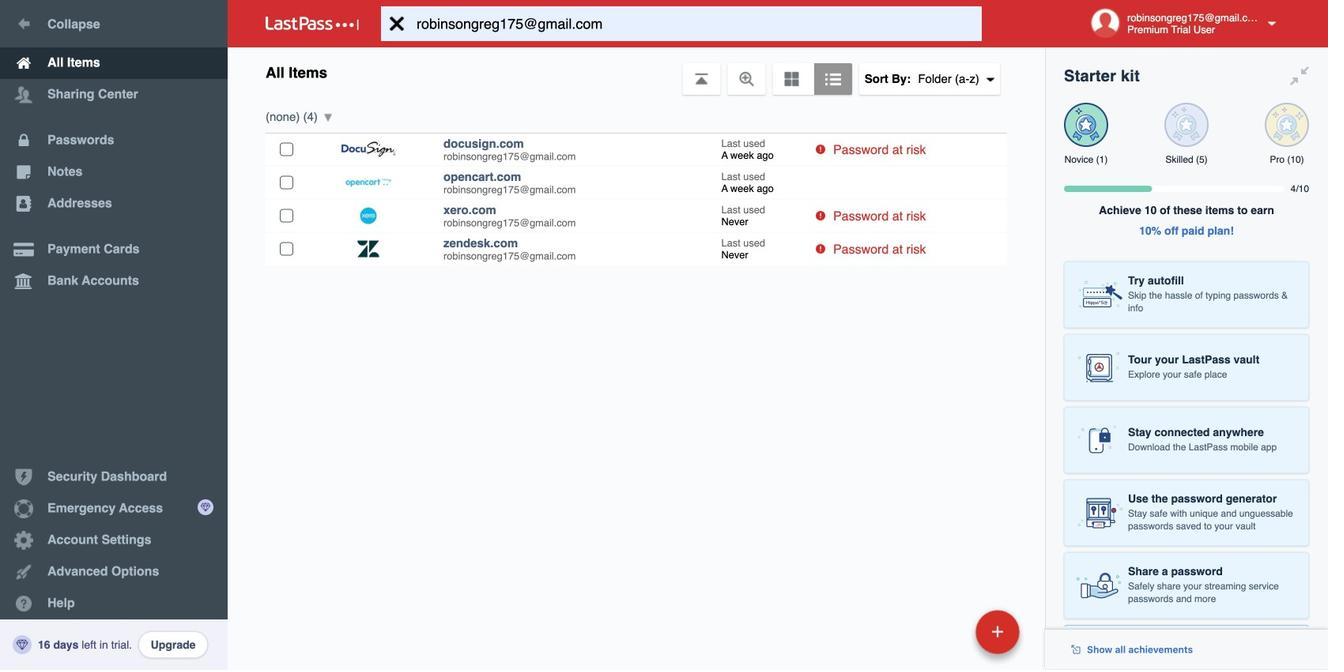 Task type: vqa. For each thing, say whether or not it's contained in the screenshot.
text box
no



Task type: describe. For each thing, give the bounding box(es) containing it.
main navigation navigation
[[0, 0, 228, 670]]

new item navigation
[[867, 606, 1029, 670]]

new item element
[[867, 610, 1025, 655]]

clear search image
[[381, 6, 413, 41]]



Task type: locate. For each thing, give the bounding box(es) containing it.
search my vault text field
[[381, 6, 1013, 41]]

lastpass image
[[266, 17, 359, 31]]

vault options navigation
[[228, 47, 1045, 95]]

Search search field
[[381, 6, 1013, 41]]



